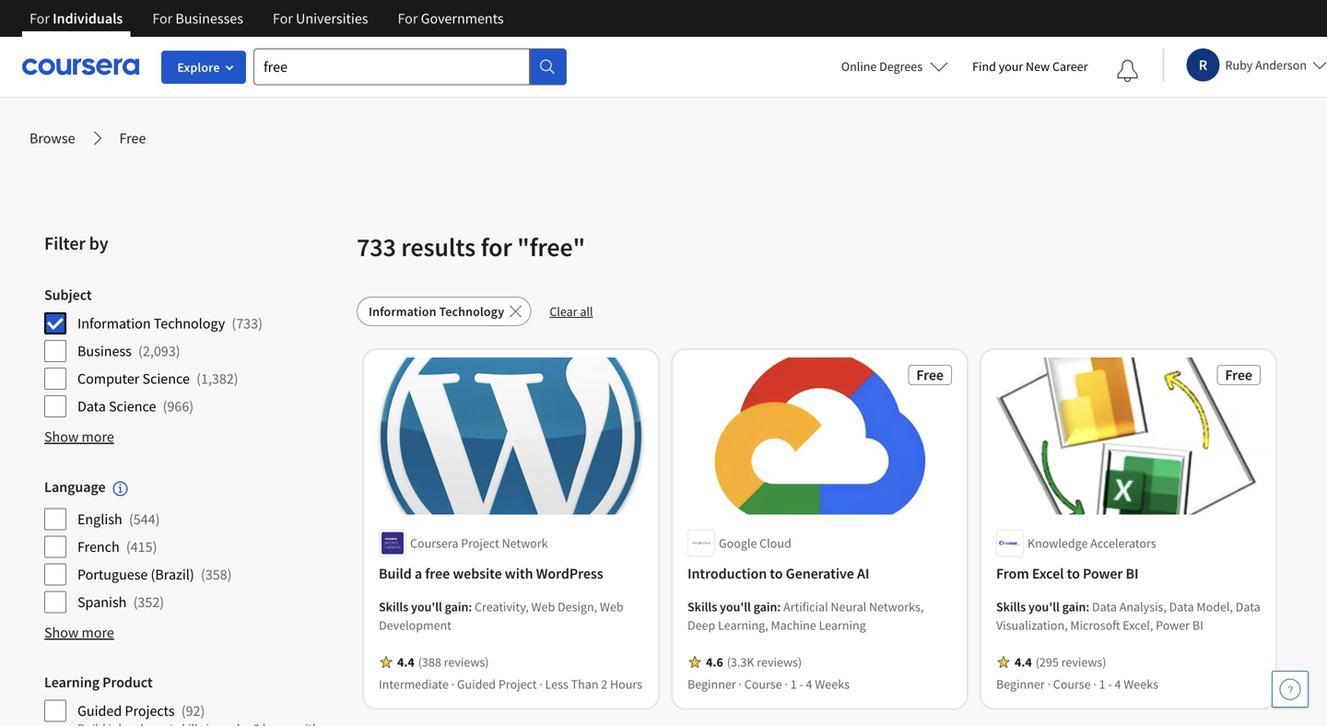 Task type: describe. For each thing, give the bounding box(es) containing it.
microsoft
[[1070, 617, 1120, 634]]

hours
[[610, 676, 642, 693]]

4.4 for build
[[397, 654, 414, 670]]

data left model,
[[1169, 599, 1194, 615]]

knowledge
[[1028, 535, 1088, 552]]

733 inside "subject" group
[[236, 314, 258, 333]]

skills you'll gain : for excel
[[996, 599, 1092, 615]]

(295
[[1036, 654, 1059, 670]]

from
[[996, 564, 1029, 583]]

excel,
[[1123, 617, 1153, 634]]

find your new career link
[[963, 55, 1097, 78]]

portuguese (brazil) ( 358 )
[[77, 565, 232, 584]]

all
[[580, 303, 593, 320]]

4.4 for from
[[1015, 654, 1032, 670]]

beginner for introduction
[[688, 676, 736, 693]]

4 for generative
[[806, 676, 812, 693]]

2 · from the left
[[539, 676, 543, 693]]

learning product
[[44, 673, 153, 691]]

4.4 (388 reviews)
[[397, 654, 489, 670]]

0 horizontal spatial free
[[119, 129, 146, 147]]

build
[[379, 564, 412, 583]]

4.4 (295 reviews)
[[1015, 654, 1106, 670]]

subject group
[[44, 286, 346, 418]]

career
[[1052, 58, 1088, 75]]

spanish ( 352 )
[[77, 593, 164, 611]]

92
[[186, 702, 200, 720]]

online
[[841, 58, 877, 75]]

gain for free
[[445, 599, 469, 615]]

from excel to power bi link
[[996, 564, 1261, 583]]

4 · from the left
[[785, 676, 788, 693]]

help center image
[[1279, 678, 1301, 700]]

free
[[425, 564, 450, 583]]

2 to from the left
[[1067, 564, 1080, 583]]

new
[[1026, 58, 1050, 75]]

358
[[205, 565, 227, 584]]

english
[[77, 510, 122, 528]]

clear all button
[[539, 297, 604, 326]]

explore button
[[161, 51, 246, 84]]

data inside "subject" group
[[77, 397, 106, 416]]

weeks for power
[[1124, 676, 1159, 693]]

for
[[481, 231, 512, 263]]

show for spanish
[[44, 623, 79, 642]]

show for data science
[[44, 428, 79, 446]]

portuguese
[[77, 565, 148, 584]]

english ( 544 )
[[77, 510, 160, 528]]

anderson
[[1255, 57, 1307, 73]]

: for generative
[[777, 599, 781, 615]]

information about this filter group image
[[113, 481, 128, 496]]

science for computer science
[[142, 370, 190, 388]]

than
[[571, 676, 599, 693]]

network
[[502, 535, 548, 552]]

product
[[102, 673, 153, 691]]

knowledge accelerators
[[1028, 535, 1156, 552]]

technology for information technology
[[439, 303, 504, 320]]

( inside learning product group
[[181, 702, 186, 720]]

free for from
[[1225, 366, 1253, 384]]

intermediate · guided project · less than 2 hours
[[379, 676, 642, 693]]

4.6 (3.3k reviews)
[[706, 654, 802, 670]]

reviews) for free
[[444, 654, 489, 670]]

ai
[[857, 564, 869, 583]]

creativity,
[[475, 599, 529, 615]]

beginner for from
[[996, 676, 1045, 693]]

build a free website with wordpress link
[[379, 564, 643, 583]]

degrees
[[879, 58, 923, 75]]

explore
[[177, 59, 220, 76]]

0 horizontal spatial power
[[1083, 564, 1123, 583]]

learning,
[[718, 617, 768, 634]]

individuals
[[53, 9, 123, 28]]

course for to
[[744, 676, 782, 693]]

show more for spanish ( 352 )
[[44, 623, 114, 642]]

find your new career
[[972, 58, 1088, 75]]

: for free
[[469, 599, 472, 615]]

neural
[[831, 599, 867, 615]]

1 for generative
[[790, 676, 797, 693]]

projects
[[125, 702, 175, 720]]

4.6
[[706, 654, 723, 670]]

4 for to
[[1115, 676, 1121, 693]]

filter
[[44, 232, 85, 255]]

generative
[[786, 564, 854, 583]]

accelerators
[[1091, 535, 1156, 552]]

1 vertical spatial project
[[498, 676, 537, 693]]

governments
[[421, 9, 504, 28]]

415
[[131, 538, 153, 556]]

browse link
[[29, 127, 75, 149]]

1 for to
[[1099, 676, 1106, 693]]

skills you'll gain : for a
[[379, 599, 475, 615]]

cloud
[[760, 535, 791, 552]]

2
[[601, 676, 608, 693]]

2,093
[[143, 342, 176, 360]]

power inside data analysis, data model, data visualization, microsoft excel, power bi
[[1156, 617, 1190, 634]]

from excel to power bi
[[996, 564, 1139, 583]]

french
[[77, 538, 120, 556]]

1 · from the left
[[451, 676, 454, 693]]

6 · from the left
[[1093, 676, 1097, 693]]

skills for build a free website with wordpress
[[379, 599, 409, 615]]

5 · from the left
[[1047, 676, 1051, 693]]

ruby
[[1225, 57, 1253, 73]]

introduction
[[688, 564, 767, 583]]

data analysis, data model, data visualization, microsoft excel, power bi
[[996, 599, 1261, 634]]

information technology
[[369, 303, 504, 320]]

science for data science
[[109, 397, 156, 416]]

r
[[1199, 56, 1208, 74]]

more for data
[[82, 428, 114, 446]]

(brazil)
[[151, 565, 194, 584]]

reviews) for to
[[1061, 654, 1106, 670]]

gain for to
[[1062, 599, 1086, 615]]

machine
[[771, 617, 816, 634]]

352
[[138, 593, 160, 611]]

clear all
[[550, 303, 593, 320]]

you'll for to
[[720, 599, 751, 615]]

business ( 2,093 )
[[77, 342, 180, 360]]

information for information technology ( 733 )
[[77, 314, 151, 333]]

clear
[[550, 303, 577, 320]]

a
[[415, 564, 422, 583]]

show notifications image
[[1117, 60, 1139, 82]]

733 results for "free"
[[357, 231, 585, 263]]

with
[[505, 564, 533, 583]]

by
[[89, 232, 108, 255]]

0 vertical spatial project
[[461, 535, 499, 552]]

free for introduction
[[916, 366, 944, 384]]

computer
[[77, 370, 139, 388]]



Task type: locate. For each thing, give the bounding box(es) containing it.
you'll up development
[[411, 599, 442, 615]]

3 gain from the left
[[1062, 599, 1086, 615]]

for left businesses
[[152, 9, 173, 28]]

1 horizontal spatial bi
[[1192, 617, 1203, 634]]

0 horizontal spatial bi
[[1126, 564, 1139, 583]]

online degrees
[[841, 58, 923, 75]]

information down results
[[369, 303, 436, 320]]

1 horizontal spatial beginner · course · 1 - 4 weeks
[[996, 676, 1159, 693]]

skills you'll gain : up development
[[379, 599, 475, 615]]

2 beginner · course · 1 - 4 weeks from the left
[[996, 676, 1159, 693]]

creativity, web design, web development
[[379, 599, 624, 634]]

power down knowledge accelerators
[[1083, 564, 1123, 583]]

beginner down 4.6
[[688, 676, 736, 693]]

for up what do you want to learn? text field
[[398, 9, 418, 28]]

show up language
[[44, 428, 79, 446]]

0 horizontal spatial gain
[[445, 599, 469, 615]]

1 horizontal spatial 4
[[1115, 676, 1121, 693]]

4 for from the left
[[398, 9, 418, 28]]

0 horizontal spatial course
[[744, 676, 782, 693]]

web left design,
[[531, 599, 555, 615]]

1 skills you'll gain : from the left
[[379, 599, 475, 615]]

2 skills you'll gain : from the left
[[688, 599, 783, 615]]

2 horizontal spatial skills
[[996, 599, 1026, 615]]

skills you'll gain : up visualization,
[[996, 599, 1092, 615]]

:
[[469, 599, 472, 615], [777, 599, 781, 615], [1086, 599, 1090, 615]]

french ( 415 )
[[77, 538, 157, 556]]

0 vertical spatial show
[[44, 428, 79, 446]]

0 horizontal spatial beginner · course · 1 - 4 weeks
[[688, 676, 850, 693]]

1 vertical spatial show more button
[[44, 621, 114, 644]]

1 horizontal spatial gain
[[754, 599, 777, 615]]

1 skills from the left
[[379, 599, 409, 615]]

2 horizontal spatial free
[[1225, 366, 1253, 384]]

1 more from the top
[[82, 428, 114, 446]]

0 vertical spatial learning
[[819, 617, 866, 634]]

· down (295 on the right bottom of the page
[[1047, 676, 1051, 693]]

banner navigation
[[15, 0, 519, 37]]

1 horizontal spatial you'll
[[720, 599, 751, 615]]

: up microsoft
[[1086, 599, 1090, 615]]

skills for from excel to power bi
[[996, 599, 1026, 615]]

learning down neural on the bottom of the page
[[819, 617, 866, 634]]

skills you'll gain : for to
[[688, 599, 783, 615]]

subject
[[44, 286, 92, 304]]

design,
[[558, 599, 597, 615]]

more for spanish
[[82, 623, 114, 642]]

1 show more from the top
[[44, 428, 114, 446]]

beginner · course · 1 - 4 weeks
[[688, 676, 850, 693], [996, 676, 1159, 693]]

2 : from the left
[[777, 599, 781, 615]]

1 horizontal spatial reviews)
[[757, 654, 802, 670]]

1 to from the left
[[770, 564, 783, 583]]

spanish
[[77, 593, 127, 611]]

online degrees button
[[827, 46, 963, 87]]

for left 'universities'
[[273, 9, 293, 28]]

2 horizontal spatial reviews)
[[1061, 654, 1106, 670]]

browse
[[29, 129, 75, 147]]

2 show more button from the top
[[44, 621, 114, 644]]

for for governments
[[398, 9, 418, 28]]

bi inside data analysis, data model, data visualization, microsoft excel, power bi
[[1192, 617, 1203, 634]]

web right design,
[[600, 599, 624, 615]]

0 horizontal spatial guided
[[77, 702, 122, 720]]

1 4.4 from the left
[[397, 654, 414, 670]]

: up machine
[[777, 599, 781, 615]]

show more button down spanish at bottom left
[[44, 621, 114, 644]]

1 horizontal spatial web
[[600, 599, 624, 615]]

0 horizontal spatial :
[[469, 599, 472, 615]]

1 weeks from the left
[[815, 676, 850, 693]]

0 vertical spatial bi
[[1126, 564, 1139, 583]]

excel
[[1032, 564, 1064, 583]]

visualization,
[[996, 617, 1068, 634]]

0 vertical spatial science
[[142, 370, 190, 388]]

show more button up language
[[44, 426, 114, 448]]

· left less in the left bottom of the page
[[539, 676, 543, 693]]

2 1 from the left
[[1099, 676, 1106, 693]]

guided down learning product
[[77, 702, 122, 720]]

1 show more button from the top
[[44, 426, 114, 448]]

1 vertical spatial power
[[1156, 617, 1190, 634]]

1 horizontal spatial skills
[[688, 599, 717, 615]]

information for information technology
[[369, 303, 436, 320]]

beginner · course · 1 - 4 weeks down 4.6 (3.3k reviews)
[[688, 676, 850, 693]]

information inside button
[[369, 303, 436, 320]]

1 for from the left
[[29, 9, 50, 28]]

google cloud
[[719, 535, 791, 552]]

show more button for data
[[44, 426, 114, 448]]

4.4 left (295 on the right bottom of the page
[[1015, 654, 1032, 670]]

3 you'll from the left
[[1029, 599, 1060, 615]]

2 show from the top
[[44, 623, 79, 642]]

learning product group
[[44, 673, 346, 726]]

gain up microsoft
[[1062, 599, 1086, 615]]

1 horizontal spatial -
[[1108, 676, 1112, 693]]

information technology ( 733 )
[[77, 314, 263, 333]]

) inside learning product group
[[200, 702, 205, 720]]

3 skills you'll gain : from the left
[[996, 599, 1092, 615]]

0 horizontal spatial learning
[[44, 673, 100, 691]]

0 horizontal spatial 4
[[806, 676, 812, 693]]

·
[[451, 676, 454, 693], [539, 676, 543, 693], [739, 676, 742, 693], [785, 676, 788, 693], [1047, 676, 1051, 693], [1093, 676, 1097, 693]]

reviews) right "(3.3k"
[[757, 654, 802, 670]]

0 horizontal spatial reviews)
[[444, 654, 489, 670]]

0 vertical spatial 733
[[357, 231, 396, 263]]

data down computer
[[77, 397, 106, 416]]

you'll up 'learning,'
[[720, 599, 751, 615]]

technology inside button
[[439, 303, 504, 320]]

introduction to generative ai
[[688, 564, 869, 583]]

1 horizontal spatial 733
[[357, 231, 396, 263]]

1 1 from the left
[[790, 676, 797, 693]]

1 vertical spatial science
[[109, 397, 156, 416]]

3 for from the left
[[273, 9, 293, 28]]

2 show more from the top
[[44, 623, 114, 642]]

project up website on the bottom left
[[461, 535, 499, 552]]

2 horizontal spatial gain
[[1062, 599, 1086, 615]]

development
[[379, 617, 452, 634]]

1 : from the left
[[469, 599, 472, 615]]

2 4.4 from the left
[[1015, 654, 1032, 670]]

1 web from the left
[[531, 599, 555, 615]]

4.4 up intermediate
[[397, 654, 414, 670]]

you'll for excel
[[1029, 599, 1060, 615]]

1 horizontal spatial 1
[[1099, 676, 1106, 693]]

build a free website with wordpress
[[379, 564, 603, 583]]

0 horizontal spatial beginner
[[688, 676, 736, 693]]

1 4 from the left
[[806, 676, 812, 693]]

show down spanish at bottom left
[[44, 623, 79, 642]]

0 vertical spatial power
[[1083, 564, 1123, 583]]

1 vertical spatial 733
[[236, 314, 258, 333]]

2 course from the left
[[1053, 676, 1091, 693]]

ruby anderson
[[1225, 57, 1307, 73]]

skills up development
[[379, 599, 409, 615]]

(
[[232, 314, 236, 333], [138, 342, 143, 360], [196, 370, 201, 388], [163, 397, 167, 416], [129, 510, 133, 528], [126, 538, 131, 556], [201, 565, 205, 584], [133, 593, 138, 611], [181, 702, 186, 720]]

1 vertical spatial show
[[44, 623, 79, 642]]

course down 4.4 (295 reviews)
[[1053, 676, 1091, 693]]

1 down 4.6 (3.3k reviews)
[[790, 676, 797, 693]]

technology up 2,093
[[154, 314, 225, 333]]

website
[[453, 564, 502, 583]]

· down the 4.4 (388 reviews)
[[451, 676, 454, 693]]

- down microsoft
[[1108, 676, 1112, 693]]

0 horizontal spatial skills you'll gain :
[[379, 599, 475, 615]]

show more
[[44, 428, 114, 446], [44, 623, 114, 642]]

free
[[119, 129, 146, 147], [916, 366, 944, 384], [1225, 366, 1253, 384]]

4
[[806, 676, 812, 693], [1115, 676, 1121, 693]]

2 more from the top
[[82, 623, 114, 642]]

skills for introduction to generative ai
[[688, 599, 717, 615]]

find
[[972, 58, 996, 75]]

guided inside learning product group
[[77, 702, 122, 720]]

skills you'll gain :
[[379, 599, 475, 615], [688, 599, 783, 615], [996, 599, 1092, 615]]

course for excel
[[1053, 676, 1091, 693]]

0 horizontal spatial skills
[[379, 599, 409, 615]]

gain
[[445, 599, 469, 615], [754, 599, 777, 615], [1062, 599, 1086, 615]]

your
[[999, 58, 1023, 75]]

show more for data science ( 966 )
[[44, 428, 114, 446]]

0 horizontal spatial technology
[[154, 314, 225, 333]]

beginner down (295 on the right bottom of the page
[[996, 676, 1045, 693]]

reviews) for generative
[[757, 654, 802, 670]]

for left individuals
[[29, 9, 50, 28]]

gain up 'learning,'
[[754, 599, 777, 615]]

project left less in the left bottom of the page
[[498, 676, 537, 693]]

data up microsoft
[[1092, 599, 1117, 615]]

for businesses
[[152, 9, 243, 28]]

show more down spanish at bottom left
[[44, 623, 114, 642]]

introduction to generative ai link
[[688, 564, 952, 583]]

: for to
[[1086, 599, 1090, 615]]

2 skills from the left
[[688, 599, 717, 615]]

beginner · course · 1 - 4 weeks for to
[[688, 676, 850, 693]]

2 beginner from the left
[[996, 676, 1045, 693]]

0 horizontal spatial -
[[799, 676, 803, 693]]

2 4 from the left
[[1115, 676, 1121, 693]]

(388
[[418, 654, 441, 670]]

1 horizontal spatial information
[[369, 303, 436, 320]]

0 vertical spatial show more button
[[44, 426, 114, 448]]

for for universities
[[273, 9, 293, 28]]

business
[[77, 342, 132, 360]]

1 show from the top
[[44, 428, 79, 446]]

· down 4.4 (295 reviews)
[[1093, 676, 1097, 693]]

technology for information technology ( 733 )
[[154, 314, 225, 333]]

2 weeks from the left
[[1124, 676, 1159, 693]]

more down spanish at bottom left
[[82, 623, 114, 642]]

power right the excel,
[[1156, 617, 1190, 634]]

for for businesses
[[152, 9, 173, 28]]

google
[[719, 535, 757, 552]]

2 reviews) from the left
[[757, 654, 802, 670]]

4 down machine
[[806, 676, 812, 693]]

you'll up visualization,
[[1029, 599, 1060, 615]]

1 horizontal spatial course
[[1053, 676, 1091, 693]]

skills up deep
[[688, 599, 717, 615]]

skills you'll gain : up 'learning,'
[[688, 599, 783, 615]]

What do you want to learn? text field
[[253, 48, 530, 85]]

reviews) right (388
[[444, 654, 489, 670]]

more down data science ( 966 )
[[82, 428, 114, 446]]

: left creativity,
[[469, 599, 472, 615]]

0 horizontal spatial web
[[531, 599, 555, 615]]

1 beginner · course · 1 - 4 weeks from the left
[[688, 676, 850, 693]]

2 horizontal spatial :
[[1086, 599, 1090, 615]]

- for to
[[1108, 676, 1112, 693]]

0 vertical spatial show more
[[44, 428, 114, 446]]

1 horizontal spatial learning
[[819, 617, 866, 634]]

show more up language
[[44, 428, 114, 446]]

0 horizontal spatial weeks
[[815, 676, 850, 693]]

0 vertical spatial more
[[82, 428, 114, 446]]

0 horizontal spatial to
[[770, 564, 783, 583]]

2 horizontal spatial you'll
[[1029, 599, 1060, 615]]

966
[[167, 397, 189, 416]]

)
[[258, 314, 263, 333], [176, 342, 180, 360], [234, 370, 238, 388], [189, 397, 194, 416], [155, 510, 160, 528], [153, 538, 157, 556], [227, 565, 232, 584], [160, 593, 164, 611], [200, 702, 205, 720]]

model,
[[1197, 599, 1233, 615]]

1 horizontal spatial to
[[1067, 564, 1080, 583]]

weeks for ai
[[815, 676, 850, 693]]

data science ( 966 )
[[77, 397, 194, 416]]

-
[[799, 676, 803, 693], [1108, 676, 1112, 693]]

1 horizontal spatial weeks
[[1124, 676, 1159, 693]]

bi down model,
[[1192, 617, 1203, 634]]

0 vertical spatial guided
[[457, 676, 496, 693]]

1,382
[[201, 370, 234, 388]]

0 horizontal spatial you'll
[[411, 599, 442, 615]]

None search field
[[253, 48, 567, 85]]

2 - from the left
[[1108, 676, 1112, 693]]

"free"
[[517, 231, 585, 263]]

computer science ( 1,382 )
[[77, 370, 238, 388]]

1 horizontal spatial technology
[[439, 303, 504, 320]]

learning
[[819, 617, 866, 634], [44, 673, 100, 691]]

you'll for a
[[411, 599, 442, 615]]

to right excel
[[1067, 564, 1080, 583]]

for
[[29, 9, 50, 28], [152, 9, 173, 28], [273, 9, 293, 28], [398, 9, 418, 28]]

for universities
[[273, 9, 368, 28]]

1 horizontal spatial :
[[777, 599, 781, 615]]

learning left 'product'
[[44, 673, 100, 691]]

weeks down the excel,
[[1124, 676, 1159, 693]]

0 horizontal spatial 4.4
[[397, 654, 414, 670]]

1 course from the left
[[744, 676, 782, 693]]

networks,
[[869, 599, 924, 615]]

show more button for spanish
[[44, 621, 114, 644]]

bi down accelerators
[[1126, 564, 1139, 583]]

1 gain from the left
[[445, 599, 469, 615]]

544
[[133, 510, 155, 528]]

3 skills from the left
[[996, 599, 1026, 615]]

· down "(3.3k"
[[739, 676, 742, 693]]

1 beginner from the left
[[688, 676, 736, 693]]

coursera
[[410, 535, 458, 552]]

artificial
[[783, 599, 828, 615]]

1 horizontal spatial 4.4
[[1015, 654, 1032, 670]]

course down 4.6 (3.3k reviews)
[[744, 676, 782, 693]]

reviews) right (295 on the right bottom of the page
[[1061, 654, 1106, 670]]

weeks
[[815, 676, 850, 693], [1124, 676, 1159, 693]]

1 vertical spatial more
[[82, 623, 114, 642]]

gain down free
[[445, 599, 469, 615]]

- down 4.6 (3.3k reviews)
[[799, 676, 803, 693]]

1 horizontal spatial power
[[1156, 617, 1190, 634]]

3 · from the left
[[739, 676, 742, 693]]

skills up visualization,
[[996, 599, 1026, 615]]

to down cloud at the right
[[770, 564, 783, 583]]

technology inside "subject" group
[[154, 314, 225, 333]]

learning inside group
[[44, 673, 100, 691]]

beginner
[[688, 676, 736, 693], [996, 676, 1045, 693]]

deep
[[688, 617, 715, 634]]

guided down the 4.4 (388 reviews)
[[457, 676, 496, 693]]

information inside "subject" group
[[77, 314, 151, 333]]

1 horizontal spatial guided
[[457, 676, 496, 693]]

technology down "733 results for "free""
[[439, 303, 504, 320]]

coursera image
[[22, 52, 139, 81]]

3 reviews) from the left
[[1061, 654, 1106, 670]]

0 horizontal spatial information
[[77, 314, 151, 333]]

information up business at the left top of page
[[77, 314, 151, 333]]

2 gain from the left
[[754, 599, 777, 615]]

· down 4.6 (3.3k reviews)
[[785, 676, 788, 693]]

1 vertical spatial learning
[[44, 673, 100, 691]]

3 : from the left
[[1086, 599, 1090, 615]]

(3.3k
[[727, 654, 754, 670]]

1 vertical spatial show more
[[44, 623, 114, 642]]

for for individuals
[[29, 9, 50, 28]]

data right model,
[[1236, 599, 1261, 615]]

2 horizontal spatial skills you'll gain :
[[996, 599, 1092, 615]]

1 reviews) from the left
[[444, 654, 489, 670]]

bi
[[1126, 564, 1139, 583], [1192, 617, 1203, 634]]

you'll
[[411, 599, 442, 615], [720, 599, 751, 615], [1029, 599, 1060, 615]]

beginner · course · 1 - 4 weeks down 4.4 (295 reviews)
[[996, 676, 1159, 693]]

for individuals
[[29, 9, 123, 28]]

1 horizontal spatial skills you'll gain :
[[688, 599, 783, 615]]

analysis,
[[1120, 599, 1167, 615]]

0 horizontal spatial 733
[[236, 314, 258, 333]]

2 web from the left
[[600, 599, 624, 615]]

- for generative
[[799, 676, 803, 693]]

1 down 4.4 (295 reviews)
[[1099, 676, 1106, 693]]

artificial neural networks, deep learning, machine learning
[[688, 599, 924, 634]]

guided projects ( 92 )
[[77, 702, 205, 720]]

0 horizontal spatial 1
[[790, 676, 797, 693]]

1 - from the left
[[799, 676, 803, 693]]

gain for generative
[[754, 599, 777, 615]]

1 vertical spatial bi
[[1192, 617, 1203, 634]]

less
[[545, 676, 569, 693]]

1 vertical spatial guided
[[77, 702, 122, 720]]

weeks down machine
[[815, 676, 850, 693]]

language
[[44, 478, 106, 496]]

results
[[401, 231, 476, 263]]

2 for from the left
[[152, 9, 173, 28]]

4 down microsoft
[[1115, 676, 1121, 693]]

wordpress
[[536, 564, 603, 583]]

2 you'll from the left
[[720, 599, 751, 615]]

1 horizontal spatial free
[[916, 366, 944, 384]]

science down 2,093
[[142, 370, 190, 388]]

beginner · course · 1 - 4 weeks for excel
[[996, 676, 1159, 693]]

science down computer
[[109, 397, 156, 416]]

1 horizontal spatial beginner
[[996, 676, 1045, 693]]

language group
[[44, 477, 346, 614]]

1 you'll from the left
[[411, 599, 442, 615]]

intermediate
[[379, 676, 449, 693]]

learning inside artificial neural networks, deep learning, machine learning
[[819, 617, 866, 634]]

technology
[[439, 303, 504, 320], [154, 314, 225, 333]]



Task type: vqa. For each thing, say whether or not it's contained in the screenshot.
Are in the Going back to school has the potential to boost your career possibilities and your income. Here are some questions to ask yourself as you figure out what's best for you.
no



